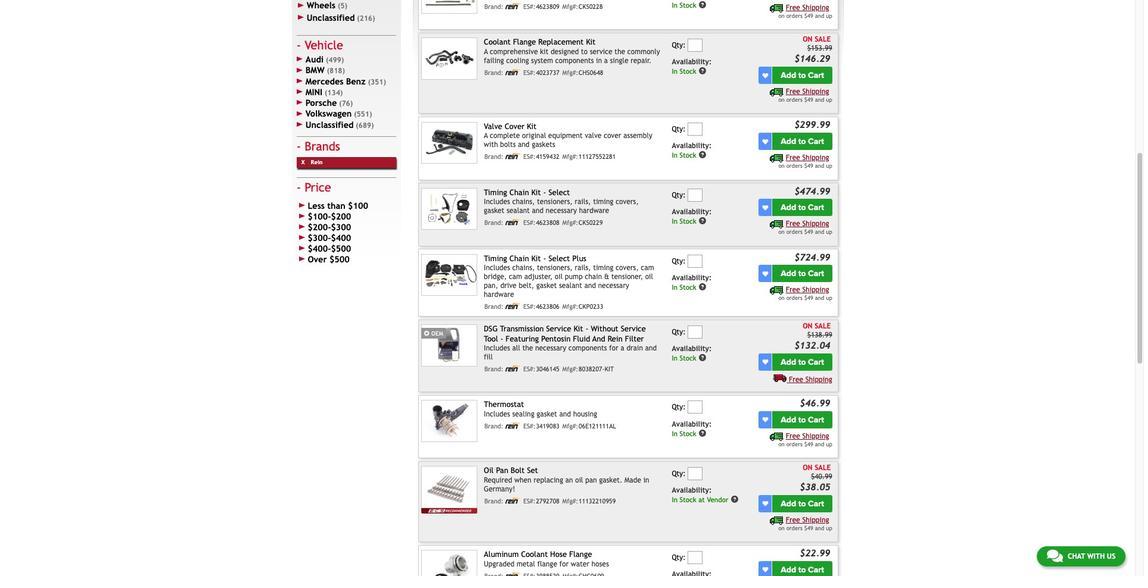 Task type: locate. For each thing, give the bounding box(es) containing it.
0 vertical spatial unclassified
[[307, 12, 355, 22]]

add to cart for 1st add to cart button from the bottom of the page
[[781, 565, 824, 576]]

add to cart for fourth add to cart button from the top
[[781, 269, 824, 279]]

chain down bolts
[[510, 188, 529, 197]]

0 horizontal spatial in
[[596, 56, 602, 65]]

mfg#: for thermostat
[[562, 423, 578, 430]]

2 vertical spatial sale
[[815, 464, 831, 473]]

add to cart for second add to cart button
[[781, 137, 824, 147]]

2792708
[[536, 498, 560, 505]]

sale inside on sale $153.99 $146.29
[[815, 35, 831, 44]]

mfg#: down housing
[[562, 423, 578, 430]]

1 vertical spatial coolant
[[521, 551, 548, 560]]

tensioner,
[[611, 273, 643, 281]]

2 timing from the top
[[593, 264, 613, 272]]

4 availability: in stock from the top
[[672, 274, 712, 292]]

timing chain kit - select includes chains, tensioners, rails, timing covers, gasket sealant and necessary hardware
[[484, 188, 639, 215]]

coolant up failing
[[484, 38, 511, 47]]

timing up cks0229
[[593, 198, 613, 206]]

1 vertical spatial add to wish list image
[[762, 271, 768, 277]]

with left us
[[1087, 553, 1105, 561]]

2 brand: from the top
[[484, 69, 503, 76]]

es#: left 4623808
[[523, 219, 536, 226]]

drive
[[500, 282, 517, 290]]

1 add to cart from the top
[[781, 70, 824, 80]]

components inside dsg transmission service kit - without service tool - featuring pentosin fluid and rein filter includes all the necessary components for a drain and fill
[[568, 344, 607, 353]]

necessary inside timing chain kit - select includes chains, tensioners, rails, timing covers, gasket sealant and necessary hardware
[[546, 207, 577, 215]]

shipping down $46.99
[[802, 433, 829, 441]]

shipping up $299.99
[[802, 88, 829, 96]]

chains, inside timing chain kit - select includes chains, tensioners, rails, timing covers, gasket sealant and necessary hardware
[[512, 198, 535, 206]]

flange up the water at the bottom of the page
[[569, 551, 592, 560]]

on inside on sale $153.99 $146.29
[[803, 35, 813, 44]]

to for third add to cart button from the top of the page
[[798, 203, 806, 213]]

a down service
[[604, 56, 608, 65]]

1 includes from the top
[[484, 198, 510, 206]]

es#: for timing chain kit - select
[[523, 219, 536, 226]]

rails,
[[575, 198, 591, 206], [575, 264, 591, 272]]

2 mfg#: from the top
[[562, 69, 578, 76]]

5 orders from the top
[[786, 295, 803, 302]]

8 brand: from the top
[[484, 498, 503, 505]]

covers, down 11127552281
[[616, 198, 639, 206]]

on up $153.99
[[803, 35, 813, 44]]

includes inside timing chain kit - select includes chains, tensioners, rails, timing covers, gasket sealant and necessary hardware
[[484, 198, 510, 206]]

0 vertical spatial chain
[[510, 188, 529, 197]]

components down fluid
[[568, 344, 607, 353]]

brand: down thermostat link
[[484, 423, 503, 430]]

cam up drive
[[509, 273, 522, 281]]

0 vertical spatial cam
[[641, 264, 654, 272]]

es#: down cooling
[[523, 69, 536, 76]]

orders
[[786, 12, 803, 19], [786, 97, 803, 103], [786, 163, 803, 169], [786, 229, 803, 235], [786, 295, 803, 302], [786, 441, 803, 448], [786, 526, 803, 532]]

includes inside dsg transmission service kit - without service tool - featuring pentosin fluid and rein filter includes all the necessary components for a drain and fill
[[484, 344, 510, 353]]

tensioners, up 4623808
[[537, 198, 573, 206]]

(5)
[[338, 2, 347, 10]]

rails, up cks0229
[[575, 198, 591, 206]]

rails, down plus on the right of the page
[[575, 264, 591, 272]]

rein - corporate logo image for oil pan bolt set
[[506, 498, 520, 505]]

7 free shipping on orders $49 and up from the top
[[778, 517, 832, 532]]

4 up from the top
[[826, 229, 832, 235]]

7 availability: from the top
[[672, 487, 712, 495]]

covers,
[[616, 198, 639, 206], [616, 264, 639, 272]]

1 vertical spatial chain
[[510, 254, 529, 263]]

3 availability: from the top
[[672, 208, 712, 216]]

2 vertical spatial add to wish list image
[[762, 568, 768, 574]]

brand: for valve cover kit
[[484, 153, 503, 160]]

es#: 4623808 mfg#: cks0229
[[523, 219, 603, 226]]

4 qty: from the top
[[672, 257, 686, 266]]

sale up $153.99
[[815, 35, 831, 44]]

1 horizontal spatial rein
[[608, 335, 623, 344]]

chain inside timing chain kit - select includes chains, tensioners, rails, timing covers, gasket sealant and necessary hardware
[[510, 188, 529, 197]]

6 add to cart from the top
[[781, 415, 824, 425]]

1 vertical spatial select
[[548, 254, 570, 263]]

rein - corporate logo image for timing chain kit - select plus
[[506, 303, 520, 310]]

1 vertical spatial in
[[643, 477, 649, 485]]

3 orders from the top
[[786, 163, 803, 169]]

add to cart down $299.99
[[781, 137, 824, 147]]

1 timing from the top
[[593, 198, 613, 206]]

1 vertical spatial chains,
[[512, 264, 535, 272]]

(551)
[[354, 110, 372, 119]]

0 horizontal spatial hardware
[[484, 291, 514, 299]]

es#: for coolant flange replacement kit
[[523, 69, 536, 76]]

orders up $724.99 on the right top
[[786, 229, 803, 235]]

necessary down the pentosin
[[535, 344, 566, 353]]

0 vertical spatial the
[[615, 48, 625, 56]]

sale inside on sale $40.99 $38.05
[[815, 464, 831, 473]]

to for second add to cart button
[[798, 137, 806, 147]]

1 horizontal spatial flange
[[569, 551, 592, 560]]

hardware inside timing chain kit - select includes chains, tensioners, rails, timing covers, gasket sealant and necessary hardware
[[579, 207, 609, 215]]

gasket inside timing chain kit - select plus includes chains, tensioners, rails, timing covers, cam bridge, cam adjuster, oil pump chain & tensioner, oil pan, drive belt, gasket sealant and necessary hardware
[[536, 282, 557, 290]]

0 horizontal spatial coolant
[[484, 38, 511, 47]]

availability: in stock for $724.99
[[672, 274, 712, 292]]

free shipping on orders $49 and up up on sale $153.99 $146.29
[[778, 4, 832, 19]]

0 vertical spatial gasket
[[484, 207, 504, 215]]

es#: left 4159432
[[523, 153, 536, 160]]

chain up adjuster,
[[510, 254, 529, 263]]

kit up service
[[586, 38, 596, 47]]

es#: left 4623809
[[523, 3, 536, 10]]

and inside valve cover kit a complete original equipment valve cover assembly with bolts and gaskets
[[518, 141, 530, 149]]

cart down $22.99
[[808, 565, 824, 576]]

1 free shipping image from the top
[[770, 88, 784, 96]]

2 vertical spatial on
[[803, 464, 813, 473]]

cart down $299.99
[[808, 137, 824, 147]]

4 cart from the top
[[808, 269, 824, 279]]

in inside availability: in stock at vendor
[[672, 496, 678, 504]]

and up es#: 3419083 mfg#: 06e121111al
[[559, 410, 571, 419]]

select inside timing chain kit - select plus includes chains, tensioners, rails, timing covers, cam bridge, cam adjuster, oil pump chain & tensioner, oil pan, drive belt, gasket sealant and necessary hardware
[[548, 254, 570, 263]]

timing chain kit - select plus includes chains, tensioners, rails, timing covers, cam bridge, cam adjuster, oil pump chain & tensioner, oil pan, drive belt, gasket sealant and necessary hardware
[[484, 254, 654, 299]]

timing inside timing chain kit - select includes chains, tensioners, rails, timing covers, gasket sealant and necessary hardware
[[484, 188, 507, 197]]

8 add to cart from the top
[[781, 565, 824, 576]]

8 in from the top
[[672, 496, 678, 504]]

brand: down failing
[[484, 69, 503, 76]]

2 a from the top
[[484, 132, 488, 140]]

cam
[[641, 264, 654, 272], [509, 273, 522, 281]]

3 question sign image from the top
[[699, 283, 707, 291]]

availability: for pan
[[672, 487, 712, 495]]

0 vertical spatial on
[[803, 35, 813, 44]]

add to cart for sixth add to cart button from the top of the page
[[781, 415, 824, 425]]

thermostat includes sealing gasket and housing
[[484, 401, 597, 419]]

1 vertical spatial a
[[621, 344, 624, 353]]

$200-$300 link
[[297, 222, 396, 233]]

on sale $40.99 $38.05
[[800, 464, 832, 493]]

2 tensioners, from the top
[[537, 264, 573, 272]]

availability: for featuring
[[672, 345, 712, 353]]

0 vertical spatial add to wish list image
[[762, 205, 768, 211]]

oil right the tensioner,
[[645, 273, 653, 281]]

3 mfg#: from the top
[[562, 153, 578, 160]]

0 horizontal spatial sealant
[[507, 207, 530, 215]]

0 vertical spatial rails,
[[575, 198, 591, 206]]

1 horizontal spatial sealant
[[559, 282, 582, 290]]

rein - corporate logo image down all
[[506, 366, 520, 373]]

1 up from the top
[[826, 12, 832, 19]]

None text field
[[688, 38, 703, 52], [688, 401, 703, 414], [688, 467, 703, 481], [688, 38, 703, 52], [688, 401, 703, 414], [688, 467, 703, 481]]

$49 up the on sale $138.99 $132.04
[[804, 295, 813, 302]]

free
[[786, 4, 800, 12], [786, 88, 800, 96], [786, 154, 800, 162], [786, 220, 800, 228], [786, 286, 800, 294], [789, 376, 803, 384], [786, 433, 800, 441], [786, 517, 800, 525]]

$100-$200 link
[[297, 212, 396, 222]]

add to cart for third add to cart button from the top of the page
[[781, 203, 824, 213]]

7 mfg#: from the top
[[562, 423, 578, 430]]

8 cart from the top
[[808, 565, 824, 576]]

2 stock from the top
[[680, 67, 696, 75]]

6 qty: from the top
[[672, 404, 686, 412]]

4 rein - corporate logo image from the top
[[506, 219, 520, 226]]

wheels
[[307, 0, 336, 10]]

0 vertical spatial for
[[609, 344, 618, 353]]

5 availability: from the top
[[672, 345, 712, 353]]

4 add to cart from the top
[[781, 269, 824, 279]]

stock
[[680, 1, 696, 9], [680, 67, 696, 75], [680, 151, 696, 159], [680, 217, 696, 226], [680, 283, 696, 292], [680, 354, 696, 363], [680, 430, 696, 438], [680, 496, 696, 504]]

1 vertical spatial components
[[568, 344, 607, 353]]

select inside timing chain kit - select includes chains, tensioners, rails, timing covers, gasket sealant and necessary hardware
[[548, 188, 570, 197]]

5 add to wish list image from the top
[[762, 501, 768, 507]]

- up adjuster,
[[543, 254, 546, 263]]

1 chain from the top
[[510, 188, 529, 197]]

gaskets
[[532, 141, 555, 149]]

3 sale from the top
[[815, 464, 831, 473]]

4159432
[[536, 153, 560, 160]]

2 question sign image from the top
[[699, 67, 707, 75]]

1 horizontal spatial the
[[615, 48, 625, 56]]

with down complete
[[484, 141, 498, 149]]

timing chain kit - select plus link
[[484, 254, 586, 263]]

timing up bridge,
[[484, 254, 507, 263]]

5 qty: from the top
[[672, 328, 686, 336]]

4 brand: from the top
[[484, 219, 503, 226]]

0 vertical spatial components
[[555, 56, 594, 65]]

0 vertical spatial $500
[[331, 244, 351, 254]]

1 horizontal spatial with
[[1087, 553, 1105, 561]]

at
[[698, 496, 705, 504]]

includes up bridge,
[[484, 264, 510, 272]]

up up $22.99
[[826, 526, 832, 532]]

chain inside timing chain kit - select plus includes chains, tensioners, rails, timing covers, cam bridge, cam adjuster, oil pump chain & tensioner, oil pan, drive belt, gasket sealant and necessary hardware
[[510, 254, 529, 263]]

0 vertical spatial timing
[[593, 198, 613, 206]]

belt,
[[519, 282, 534, 290]]

rein - corporate logo image for timing chain kit - select
[[506, 219, 520, 226]]

6 brand: from the top
[[484, 366, 503, 373]]

for
[[609, 344, 618, 353], [559, 561, 569, 569]]

in for timing
[[672, 217, 678, 226]]

rein
[[311, 159, 323, 166], [608, 335, 623, 344]]

comments image
[[1047, 549, 1063, 564]]

3 add from the top
[[781, 203, 796, 213]]

5 rein - corporate logo image from the top
[[506, 303, 520, 310]]

coolant up metal on the left bottom
[[521, 551, 548, 560]]

necessary up the es#: 4623808 mfg#: cks0229
[[546, 207, 577, 215]]

pan
[[585, 477, 597, 485]]

6 stock from the top
[[680, 354, 696, 363]]

pan
[[496, 467, 508, 476]]

in inside coolant flange replacement kit a comprehensive kit designed to service the commonly failing cooling system components in a single repair.
[[596, 56, 602, 65]]

in inside oil pan bolt set required when replacing an oil pan gasket. made in germany!
[[643, 477, 649, 485]]

2 covers, from the top
[[616, 264, 639, 272]]

in right made
[[643, 477, 649, 485]]

add to wish list image
[[762, 72, 768, 78], [762, 139, 768, 145], [762, 360, 768, 366], [762, 417, 768, 423], [762, 501, 768, 507]]

kit up adjuster,
[[531, 254, 541, 263]]

es#3046145 - 8038207-kit - dsg transmission service kit - without service tool - featuring pentosin fluid and rein filter - includes all the necessary components for a drain and fill - rein - audi volkswagen image
[[421, 325, 477, 367]]

over $500 link
[[297, 254, 396, 265]]

brand: down pan,
[[484, 303, 503, 310]]

timing for $474.99
[[484, 188, 507, 197]]

in for featuring
[[672, 354, 678, 363]]

rein - corporate logo image down drive
[[506, 303, 520, 310]]

0 horizontal spatial flange
[[513, 38, 536, 47]]

1 vertical spatial rails,
[[575, 264, 591, 272]]

1 horizontal spatial hardware
[[579, 207, 609, 215]]

add to cart button down $474.99
[[773, 199, 832, 216]]

kit for $299.99
[[527, 122, 537, 131]]

coolant
[[484, 38, 511, 47], [521, 551, 548, 560]]

2 vertical spatial gasket
[[537, 410, 557, 419]]

and
[[815, 12, 824, 19], [815, 97, 824, 103], [518, 141, 530, 149], [815, 163, 824, 169], [532, 207, 544, 215], [815, 229, 824, 235], [584, 282, 596, 290], [815, 295, 824, 302], [645, 344, 657, 353], [559, 410, 571, 419], [815, 441, 824, 448], [815, 526, 824, 532]]

(216)
[[357, 14, 375, 22]]

timing inside timing chain kit - select plus includes chains, tensioners, rails, timing covers, cam bridge, cam adjuster, oil pump chain & tensioner, oil pan, drive belt, gasket sealant and necessary hardware
[[593, 264, 613, 272]]

includes inside timing chain kit - select plus includes chains, tensioners, rails, timing covers, cam bridge, cam adjuster, oil pump chain & tensioner, oil pan, drive belt, gasket sealant and necessary hardware
[[484, 264, 510, 272]]

availability: in stock for $474.99
[[672, 208, 712, 226]]

free up on sale $153.99 $146.29
[[786, 4, 800, 12]]

shipping up $22.99
[[802, 517, 829, 525]]

free shipping on orders $49 and up
[[778, 4, 832, 19], [778, 88, 832, 103], [778, 154, 832, 169], [778, 220, 832, 235], [778, 286, 832, 302], [778, 433, 832, 448], [778, 517, 832, 532]]

1 horizontal spatial cam
[[641, 264, 654, 272]]

2 add to cart button from the top
[[773, 133, 832, 150]]

0 horizontal spatial for
[[559, 561, 569, 569]]

3 free shipping image from the top
[[770, 287, 784, 295]]

brand: down the 'germany!'
[[484, 498, 503, 505]]

qty:
[[672, 41, 686, 49], [672, 125, 686, 133], [672, 191, 686, 199], [672, 257, 686, 266], [672, 328, 686, 336], [672, 404, 686, 412], [672, 470, 686, 478], [672, 554, 686, 562]]

1 horizontal spatial for
[[609, 344, 618, 353]]

1 covers, from the top
[[616, 198, 639, 206]]

0 vertical spatial necessary
[[546, 207, 577, 215]]

cart
[[808, 70, 824, 80], [808, 137, 824, 147], [808, 203, 824, 213], [808, 269, 824, 279], [808, 358, 824, 368], [808, 415, 824, 425], [808, 499, 824, 509], [808, 565, 824, 576]]

to for 5th add to cart button from the top
[[798, 358, 806, 368]]

2 service from the left
[[621, 325, 646, 334]]

es#: left 4623806
[[523, 303, 536, 310]]

unclassified down volkswagen
[[306, 120, 354, 130]]

$49 up $299.99
[[804, 97, 813, 103]]

to for 1st add to cart button from the bottom of the page
[[798, 565, 806, 576]]

select left plus on the right of the page
[[548, 254, 570, 263]]

rein - corporate logo image left 4623809
[[506, 3, 520, 9]]

0 vertical spatial rein
[[311, 159, 323, 166]]

all
[[512, 344, 520, 353]]

to down the $38.05
[[798, 499, 806, 509]]

thermostat
[[484, 401, 524, 410]]

cover
[[505, 122, 525, 131]]

up up $299.99
[[826, 97, 832, 103]]

es#: 4623806 mfg#: ckp0233
[[523, 303, 603, 310]]

0 vertical spatial a
[[484, 48, 488, 56]]

on inside on sale $40.99 $38.05
[[803, 464, 813, 473]]

$724.99
[[794, 252, 830, 263]]

hardware inside timing chain kit - select plus includes chains, tensioners, rails, timing covers, cam bridge, cam adjuster, oil pump chain & tensioner, oil pan, drive belt, gasket sealant and necessary hardware
[[484, 291, 514, 299]]

$49 up on sale $40.99 $38.05
[[804, 441, 813, 448]]

1 vertical spatial covers,
[[616, 264, 639, 272]]

a inside coolant flange replacement kit a comprehensive kit designed to service the commonly failing cooling system components in a single repair.
[[484, 48, 488, 56]]

availability: for rails,
[[672, 274, 712, 283]]

1 horizontal spatial in
[[643, 477, 649, 485]]

5 $49 from the top
[[804, 295, 813, 302]]

1 qty: from the top
[[672, 41, 686, 49]]

es#: 2792708 mfg#: 11132210959
[[523, 498, 616, 505]]

question sign image
[[699, 151, 707, 159], [699, 217, 707, 225], [731, 496, 739, 504]]

question sign image for fluid
[[699, 354, 707, 362]]

sale inside the on sale $138.99 $132.04
[[815, 323, 831, 331]]

sale
[[815, 35, 831, 44], [815, 323, 831, 331], [815, 464, 831, 473]]

question sign image
[[699, 1, 707, 9], [699, 67, 707, 75], [699, 283, 707, 291], [699, 354, 707, 362], [699, 430, 707, 438]]

mfg#:
[[562, 3, 578, 10], [562, 69, 578, 76], [562, 153, 578, 160], [562, 219, 578, 226], [562, 303, 578, 310], [562, 366, 578, 373], [562, 423, 578, 430], [562, 498, 578, 505]]

for inside aluminum coolant hose flange upgraded metal flange for water hoses
[[559, 561, 569, 569]]

1 vertical spatial sealant
[[559, 282, 582, 290]]

free shipping on orders $49 and up down $724.99 on the right top
[[778, 286, 832, 302]]

1 vertical spatial rein
[[608, 335, 623, 344]]

orders up on sale $153.99 $146.29
[[786, 12, 803, 19]]

0 horizontal spatial the
[[522, 344, 533, 353]]

2 vertical spatial question sign image
[[731, 496, 739, 504]]

qty: for hoses
[[672, 554, 686, 562]]

to down $724.99 on the right top
[[798, 269, 806, 279]]

select for $724.99
[[548, 254, 570, 263]]

tensioners,
[[537, 198, 573, 206], [537, 264, 573, 272]]

(499)
[[326, 56, 344, 64]]

gasket
[[484, 207, 504, 215], [536, 282, 557, 290], [537, 410, 557, 419]]

add to wish list image for $38.05
[[762, 501, 768, 507]]

kit inside timing chain kit - select plus includes chains, tensioners, rails, timing covers, cam bridge, cam adjuster, oil pump chain & tensioner, oil pan, drive belt, gasket sealant and necessary hardware
[[531, 254, 541, 263]]

orders up $22.99
[[786, 526, 803, 532]]

chains, down timing chain kit - select plus link
[[512, 264, 535, 272]]

0 horizontal spatial rein
[[311, 159, 323, 166]]

up up $474.99
[[826, 163, 832, 169]]

chain
[[510, 188, 529, 197], [510, 254, 529, 263]]

4623808
[[536, 219, 560, 226]]

on
[[803, 35, 813, 44], [803, 323, 813, 331], [803, 464, 813, 473]]

components
[[555, 56, 594, 65], [568, 344, 607, 353]]

2 rails, from the top
[[575, 264, 591, 272]]

1 vertical spatial for
[[559, 561, 569, 569]]

1 vertical spatial on
[[803, 323, 813, 331]]

5 es#: from the top
[[523, 303, 536, 310]]

2 cart from the top
[[808, 137, 824, 147]]

0 vertical spatial with
[[484, 141, 498, 149]]

1 vertical spatial cam
[[509, 273, 522, 281]]

6 es#: from the top
[[523, 366, 536, 373]]

1 horizontal spatial service
[[621, 325, 646, 334]]

coolant inside aluminum coolant hose flange upgraded metal flange for water hoses
[[521, 551, 548, 560]]

availability: for timing
[[672, 208, 712, 216]]

4 on from the top
[[778, 229, 785, 235]]

on sale $153.99 $146.29
[[794, 35, 832, 64]]

1 sale from the top
[[815, 35, 831, 44]]

and down chain
[[584, 282, 596, 290]]

add to cart button down $146.29
[[773, 67, 832, 84]]

1 vertical spatial question sign image
[[699, 217, 707, 225]]

unclassified inside wheels (5) unclassified (216)
[[307, 12, 355, 22]]

(818)
[[327, 67, 345, 75]]

chat with us link
[[1037, 547, 1126, 567]]

add to cart down $46.99
[[781, 415, 824, 425]]

6 free shipping on orders $49 and up from the top
[[778, 433, 832, 448]]

2 chain from the top
[[510, 254, 529, 263]]

0 vertical spatial a
[[604, 56, 608, 65]]

commonly
[[627, 48, 660, 56]]

rein - corporate logo image
[[506, 3, 520, 9], [506, 69, 520, 76], [506, 153, 520, 160], [506, 219, 520, 226], [506, 303, 520, 310], [506, 366, 520, 373], [506, 423, 520, 429], [506, 498, 520, 505], [506, 573, 520, 577]]

shipping up $474.99
[[802, 154, 829, 162]]

mfg#: left cks0229
[[562, 219, 578, 226]]

1 vertical spatial timing
[[484, 254, 507, 263]]

$49 up $22.99
[[804, 526, 813, 532]]

add to wish list image
[[762, 205, 768, 211], [762, 271, 768, 277], [762, 568, 768, 574]]

1 in from the top
[[672, 1, 678, 9]]

1 rails, from the top
[[575, 198, 591, 206]]

brand: for dsg transmission service kit - without service tool - featuring pentosin fluid and rein filter
[[484, 366, 503, 373]]

a
[[484, 48, 488, 56], [484, 132, 488, 140]]

kit up 4623808
[[531, 188, 541, 197]]

less than $100 $100-$200 $200-$300 $300-$400 $400-$500 over $500
[[308, 201, 368, 265]]

8 qty: from the top
[[672, 554, 686, 562]]

add to cart for 5th add to cart button from the top
[[781, 358, 824, 368]]

6 mfg#: from the top
[[562, 366, 578, 373]]

1 add to wish list image from the top
[[762, 205, 768, 211]]

free shipping image
[[770, 88, 784, 96], [770, 220, 784, 229], [770, 287, 784, 295], [770, 517, 784, 525]]

mfg#: for coolant flange replacement kit
[[562, 69, 578, 76]]

kit inside timing chain kit - select includes chains, tensioners, rails, timing covers, gasket sealant and necessary hardware
[[531, 188, 541, 197]]

0 vertical spatial hardware
[[579, 207, 609, 215]]

assembly
[[623, 132, 652, 140]]

3 brand: from the top
[[484, 153, 503, 160]]

stock for assembly
[[680, 151, 696, 159]]

0 vertical spatial coolant
[[484, 38, 511, 47]]

1 chains, from the top
[[512, 198, 535, 206]]

pan,
[[484, 282, 498, 290]]

1 vertical spatial gasket
[[536, 282, 557, 290]]

1 horizontal spatial a
[[621, 344, 624, 353]]

add to cart button down the $38.05
[[773, 496, 832, 513]]

1 vertical spatial with
[[1087, 553, 1105, 561]]

to down $299.99
[[798, 137, 806, 147]]

0 horizontal spatial a
[[604, 56, 608, 65]]

rein - corporate logo image for dsg transmission service kit - without service tool - featuring pentosin fluid and rein filter
[[506, 366, 520, 373]]

sale up '$138.99'
[[815, 323, 831, 331]]

mfg#: for dsg transmission service kit - without service tool - featuring pentosin fluid and rein filter
[[562, 366, 578, 373]]

rein - corporate logo image for thermostat
[[506, 423, 520, 429]]

1 add to wish list image from the top
[[762, 72, 768, 78]]

brand: down bolts
[[484, 153, 503, 160]]

0 vertical spatial covers,
[[616, 198, 639, 206]]

hose
[[550, 551, 567, 560]]

2 availability: in stock from the top
[[672, 142, 712, 159]]

up up $153.99
[[826, 12, 832, 19]]

oil
[[555, 273, 563, 281], [645, 273, 653, 281], [575, 477, 583, 485]]

on inside the on sale $138.99 $132.04
[[803, 323, 813, 331]]

0 vertical spatial flange
[[513, 38, 536, 47]]

1 select from the top
[[548, 188, 570, 197]]

mercedes
[[306, 76, 343, 86]]

original
[[522, 132, 546, 140]]

1 vertical spatial unclassified
[[306, 120, 354, 130]]

kit up original
[[527, 122, 537, 131]]

stock inside availability: in stock at vendor
[[680, 496, 696, 504]]

0 vertical spatial sealant
[[507, 207, 530, 215]]

chains, inside timing chain kit - select plus includes chains, tensioners, rails, timing covers, cam bridge, cam adjuster, oil pump chain & tensioner, oil pan, drive belt, gasket sealant and necessary hardware
[[512, 264, 535, 272]]

timing inside timing chain kit - select plus includes chains, tensioners, rails, timing covers, cam bridge, cam adjuster, oil pump chain & tensioner, oil pan, drive belt, gasket sealant and necessary hardware
[[484, 254, 507, 263]]

0 vertical spatial in
[[596, 56, 602, 65]]

es#4623808 - cks0229 - timing chain kit - select - includes chains, tensioners, rails, timing covers, gasket sealant and necessary hardware - rein - audi volkswagen image
[[421, 188, 477, 230]]

aluminum
[[484, 551, 519, 560]]

gasket down adjuster,
[[536, 282, 557, 290]]

0 horizontal spatial service
[[546, 325, 571, 334]]

cart down $46.99
[[808, 415, 824, 425]]

rein - corporate logo image for valve cover kit
[[506, 153, 520, 160]]

0 vertical spatial timing
[[484, 188, 507, 197]]

0 vertical spatial question sign image
[[699, 151, 707, 159]]

the inside dsg transmission service kit - without service tool - featuring pentosin fluid and rein filter includes all the necessary components for a drain and fill
[[522, 344, 533, 353]]

1 horizontal spatial oil
[[575, 477, 583, 485]]

0 horizontal spatial with
[[484, 141, 498, 149]]

0 vertical spatial select
[[548, 188, 570, 197]]

select
[[548, 188, 570, 197], [548, 254, 570, 263]]

free down $724.99 on the right top
[[786, 286, 800, 294]]

availability: inside availability: in stock at vendor
[[672, 487, 712, 495]]

0 vertical spatial sale
[[815, 35, 831, 44]]

stock for rails,
[[680, 283, 696, 292]]

chains, down timing chain kit - select link
[[512, 198, 535, 206]]

unclassified down wheels
[[307, 12, 355, 22]]

stock for featuring
[[680, 354, 696, 363]]

orders up $474.99
[[786, 163, 803, 169]]

2 vertical spatial necessary
[[535, 344, 566, 353]]

8 rein - corporate logo image from the top
[[506, 498, 520, 505]]

service up filter
[[621, 325, 646, 334]]

5 add from the top
[[781, 358, 796, 368]]

rein - corporate logo image for coolant flange replacement kit
[[506, 69, 520, 76]]

plus
[[572, 254, 586, 263]]

and up $724.99 on the right top
[[815, 229, 824, 235]]

timing chain kit - select link
[[484, 188, 570, 197]]

a inside coolant flange replacement kit a comprehensive kit designed to service the commonly failing cooling system components in a single repair.
[[604, 56, 608, 65]]

on for $146.29
[[803, 35, 813, 44]]

free shipping on orders $49 and up up $22.99
[[778, 517, 832, 532]]

1 vertical spatial sale
[[815, 323, 831, 331]]

availability: in stock for $46.99
[[672, 421, 712, 438]]

8 stock from the top
[[680, 496, 696, 504]]

1 vertical spatial the
[[522, 344, 533, 353]]

- inside timing chain kit - select includes chains, tensioners, rails, timing covers, gasket sealant and necessary hardware
[[543, 188, 546, 197]]

chain for $724.99
[[510, 254, 529, 263]]

$400
[[331, 233, 351, 243]]

6 in from the top
[[672, 354, 678, 363]]

cks0228
[[579, 3, 603, 10]]

for down hose on the left
[[559, 561, 569, 569]]

1 vertical spatial necessary
[[598, 282, 629, 290]]

the down featuring
[[522, 344, 533, 353]]

1 vertical spatial a
[[484, 132, 488, 140]]

0 vertical spatial chains,
[[512, 198, 535, 206]]

2 add to wish list image from the top
[[762, 271, 768, 277]]

1 horizontal spatial coolant
[[521, 551, 548, 560]]

1 vertical spatial timing
[[593, 264, 613, 272]]

11127552281
[[579, 153, 616, 160]]

4 orders from the top
[[786, 229, 803, 235]]

2 timing from the top
[[484, 254, 507, 263]]

the
[[615, 48, 625, 56], [522, 344, 533, 353]]

$500
[[331, 244, 351, 254], [329, 254, 350, 265]]

unclassified inside vehicle audi (499) bmw (818) mercedes benz (351) mini (134) porsche (76) volkswagen (551) unclassified (689)
[[306, 120, 354, 130]]

es#: 4159432 mfg#: 11127552281
[[523, 153, 616, 160]]

shipping
[[802, 4, 829, 12], [802, 88, 829, 96], [802, 154, 829, 162], [802, 220, 829, 228], [802, 286, 829, 294], [805, 376, 832, 384], [802, 433, 829, 441], [802, 517, 829, 525]]

1 vertical spatial hardware
[[484, 291, 514, 299]]

7 cart from the top
[[808, 499, 824, 509]]

7 on from the top
[[778, 526, 785, 532]]

2 in from the top
[[672, 67, 678, 75]]

2 sale from the top
[[815, 323, 831, 331]]

stock for pan
[[680, 496, 696, 504]]

cart down $474.99
[[808, 203, 824, 213]]

1 vertical spatial flange
[[569, 551, 592, 560]]

es#: for thermostat
[[523, 423, 536, 430]]

None text field
[[688, 123, 703, 136], [688, 189, 703, 202], [688, 255, 703, 268], [688, 326, 703, 339], [688, 552, 703, 565], [688, 123, 703, 136], [688, 189, 703, 202], [688, 255, 703, 268], [688, 326, 703, 339], [688, 552, 703, 565]]

cart down the $132.04
[[808, 358, 824, 368]]

2 es#: from the top
[[523, 69, 536, 76]]

3 includes from the top
[[484, 344, 510, 353]]

mfg#: left the 8038207-
[[562, 366, 578, 373]]

0 vertical spatial tensioners,
[[537, 198, 573, 206]]

1 vertical spatial tensioners,
[[537, 264, 573, 272]]

es#4159432 - 11127552281 - valve cover kit - a complete original equipment valve cover assembly with bolts and gaskets - rein - bmw image
[[421, 122, 477, 164]]

kit inside valve cover kit a complete original equipment valve cover assembly with bolts and gaskets
[[527, 122, 537, 131]]

add
[[781, 70, 796, 80], [781, 137, 796, 147], [781, 203, 796, 213], [781, 269, 796, 279], [781, 358, 796, 368], [781, 415, 796, 425], [781, 499, 796, 509], [781, 565, 796, 576]]

and inside timing chain kit - select includes chains, tensioners, rails, timing covers, gasket sealant and necessary hardware
[[532, 207, 544, 215]]

free shipping image
[[770, 4, 784, 12], [770, 154, 784, 163], [773, 374, 787, 383], [770, 433, 784, 441]]

sealant down timing chain kit - select link
[[507, 207, 530, 215]]

rein - corporate logo image down cooling
[[506, 69, 520, 76]]

in
[[596, 56, 602, 65], [643, 477, 649, 485]]

the inside coolant flange replacement kit a comprehensive kit designed to service the commonly failing cooling system components in a single repair.
[[615, 48, 625, 56]]

add to wish list image for $474.99
[[762, 205, 768, 211]]



Task type: vqa. For each thing, say whether or not it's contained in the screenshot.
10v in Audi 5000 Quattro 10v T Clearance
no



Task type: describe. For each thing, give the bounding box(es) containing it.
to for sixth add to cart button from the top of the page
[[798, 415, 806, 425]]

0 horizontal spatial cam
[[509, 273, 522, 281]]

brand: for timing chain kit - select plus
[[484, 303, 503, 310]]

shipping up $46.99
[[805, 376, 832, 384]]

to for second add to cart button from the bottom
[[798, 499, 806, 509]]

question sign image for $474.99
[[699, 217, 707, 225]]

flange inside aluminum coolant hose flange upgraded metal flange for water hoses
[[569, 551, 592, 560]]

2 orders from the top
[[786, 97, 803, 103]]

a inside dsg transmission service kit - without service tool - featuring pentosin fluid and rein filter includes all the necessary components for a drain and fill
[[621, 344, 624, 353]]

$300-
[[308, 233, 331, 243]]

4 add to wish list image from the top
[[762, 417, 768, 423]]

- right tool at the bottom left of the page
[[500, 335, 503, 344]]

2 up from the top
[[826, 97, 832, 103]]

covers, inside timing chain kit - select includes chains, tensioners, rails, timing covers, gasket sealant and necessary hardware
[[616, 198, 639, 206]]

rails, inside timing chain kit - select plus includes chains, tensioners, rails, timing covers, cam bridge, cam adjuster, oil pump chain & tensioner, oil pan, drive belt, gasket sealant and necessary hardware
[[575, 264, 591, 272]]

$300-$400 link
[[297, 233, 396, 244]]

3 add to cart button from the top
[[773, 199, 832, 216]]

in for pan
[[672, 496, 678, 504]]

in for service
[[672, 67, 678, 75]]

$299.99
[[794, 119, 830, 130]]

cooling
[[506, 56, 529, 65]]

$100
[[348, 201, 368, 211]]

1 stock from the top
[[680, 1, 696, 9]]

over
[[308, 254, 327, 265]]

kit for $474.99
[[531, 188, 541, 197]]

es#: for timing chain kit - select plus
[[523, 303, 536, 310]]

8 add to cart button from the top
[[773, 562, 832, 577]]

$153.99
[[807, 44, 832, 53]]

1 question sign image from the top
[[699, 1, 707, 9]]

and inside dsg transmission service kit - without service tool - featuring pentosin fluid and rein filter includes all the necessary components for a drain and fill
[[645, 344, 657, 353]]

(351)
[[368, 78, 386, 86]]

2 horizontal spatial oil
[[645, 273, 653, 281]]

7 orders from the top
[[786, 526, 803, 532]]

qty: for service
[[672, 41, 686, 49]]

pump
[[565, 273, 583, 281]]

service
[[590, 48, 612, 56]]

question sign image for $299.99
[[699, 151, 707, 159]]

2 free shipping image from the top
[[770, 220, 784, 229]]

free up $474.99
[[786, 154, 800, 162]]

and inside the thermostat includes sealing gasket and housing
[[559, 410, 571, 419]]

thermostat link
[[484, 401, 524, 410]]

set
[[527, 467, 538, 476]]

price
[[305, 181, 331, 194]]

5 up from the top
[[826, 295, 832, 302]]

5 availability: in stock from the top
[[672, 345, 712, 363]]

flange inside coolant flange replacement kit a comprehensive kit designed to service the commonly failing cooling system components in a single repair.
[[513, 38, 536, 47]]

replacement
[[538, 38, 584, 47]]

rein - corporate logo image for aluminum coolant hose flange
[[506, 573, 520, 577]]

$100-
[[308, 212, 331, 222]]

cover
[[604, 132, 621, 140]]

vehicle audi (499) bmw (818) mercedes benz (351) mini (134) porsche (76) volkswagen (551) unclassified (689)
[[305, 38, 386, 130]]

es#2792708 - 11132210959 - oil pan bolt set - required when replacing an oil pan gasket. made in germany! - rein - bmw image
[[421, 467, 477, 509]]

with inside valve cover kit a complete original equipment valve cover assembly with bolts and gaskets
[[484, 141, 498, 149]]

(76)
[[339, 100, 353, 108]]

8 add from the top
[[781, 565, 796, 576]]

es#4623806 - ckp0233 - timing chain kit - select plus - includes chains, tensioners, rails, timing covers, cam bridge, cam adjuster, oil pump chain & tensioner, oil pan, drive belt, gasket sealant and necessary hardware - rein - audi image
[[421, 254, 477, 296]]

3 on from the top
[[778, 163, 785, 169]]

on sale $138.99 $132.04
[[794, 323, 832, 351]]

tensioners, inside timing chain kit - select plus includes chains, tensioners, rails, timing covers, cam bridge, cam adjuster, oil pump chain & tensioner, oil pan, drive belt, gasket sealant and necessary hardware
[[537, 264, 573, 272]]

and up $22.99
[[815, 526, 824, 532]]

7 add from the top
[[781, 499, 796, 509]]

add to wish list image for $132.04
[[762, 360, 768, 366]]

sale for $146.29
[[815, 35, 831, 44]]

es#: 3046145 mfg#: 8038207-kit
[[523, 366, 614, 373]]

2 add from the top
[[781, 137, 796, 147]]

4 add from the top
[[781, 269, 796, 279]]

filter
[[625, 335, 644, 344]]

kit
[[605, 366, 614, 373]]

add to wish list image for $724.99
[[762, 271, 768, 277]]

1 mfg#: from the top
[[562, 3, 578, 10]]

necessary inside timing chain kit - select plus includes chains, tensioners, rails, timing covers, cam bridge, cam adjuster, oil pump chain & tensioner, oil pan, drive belt, gasket sealant and necessary hardware
[[598, 282, 629, 290]]

4623809
[[536, 3, 560, 10]]

free up $22.99
[[786, 517, 800, 525]]

3 cart from the top
[[808, 203, 824, 213]]

and up $153.99
[[815, 12, 824, 19]]

wheels (5) unclassified (216)
[[307, 0, 375, 22]]

11132210959
[[579, 498, 616, 505]]

add to wish list image for $22.99
[[762, 568, 768, 574]]

rein inside dsg transmission service kit - without service tool - featuring pentosin fluid and rein filter includes all the necessary components for a drain and fill
[[608, 335, 623, 344]]

germany!
[[484, 485, 515, 494]]

1 rein - corporate logo image from the top
[[506, 3, 520, 9]]

and up $474.99
[[815, 163, 824, 169]]

sale for $132.04
[[815, 323, 831, 331]]

water
[[571, 561, 589, 569]]

necessary inside dsg transmission service kit - without service tool - featuring pentosin fluid and rein filter includes all the necessary components for a drain and fill
[[535, 344, 566, 353]]

1 add from the top
[[781, 70, 796, 80]]

availability: for assembly
[[672, 142, 712, 150]]

valve cover kit link
[[484, 122, 537, 131]]

1 brand: from the top
[[484, 3, 503, 10]]

rein inside the brands x rein
[[311, 159, 323, 166]]

7 up from the top
[[826, 526, 832, 532]]

3 up from the top
[[826, 163, 832, 169]]

coolant inside coolant flange replacement kit a comprehensive kit designed to service the commonly failing cooling system components in a single repair.
[[484, 38, 511, 47]]

free up $46.99
[[789, 376, 803, 384]]

vehicle
[[305, 38, 343, 52]]

stock for service
[[680, 67, 696, 75]]

comprehensive
[[490, 48, 538, 56]]

qty: for timing
[[672, 191, 686, 199]]

chat
[[1068, 553, 1085, 561]]

add to cart for second add to cart button from the bottom
[[781, 499, 824, 509]]

drain
[[627, 344, 643, 353]]

to for fourth add to cart button from the top
[[798, 269, 806, 279]]

components inside coolant flange replacement kit a comprehensive kit designed to service the commonly failing cooling system components in a single repair.
[[555, 56, 594, 65]]

without
[[591, 325, 618, 334]]

bolts
[[500, 141, 516, 149]]

single
[[610, 56, 628, 65]]

less
[[308, 201, 325, 211]]

6 availability: from the top
[[672, 421, 712, 429]]

equipment
[[548, 132, 583, 140]]

benz
[[346, 76, 366, 86]]

aluminum coolant hose flange link
[[484, 551, 592, 560]]

chs0648
[[579, 69, 603, 76]]

6 up from the top
[[826, 441, 832, 448]]

system
[[531, 56, 553, 65]]

3 free shipping on orders $49 and up from the top
[[778, 154, 832, 169]]

1 on from the top
[[778, 12, 785, 19]]

gasket inside the thermostat includes sealing gasket and housing
[[537, 410, 557, 419]]

es#: 4623809 mfg#: cks0228
[[523, 3, 603, 10]]

4 $49 from the top
[[804, 229, 813, 235]]

3 $49 from the top
[[804, 163, 813, 169]]

brands x rein
[[301, 139, 340, 166]]

&
[[604, 273, 609, 281]]

es#3988529 - chc0609 - aluminum coolant hose flange  - upgraded metal flange for water hoses - rein - bmw image
[[421, 551, 477, 577]]

sealant inside timing chain kit - select plus includes chains, tensioners, rails, timing covers, cam bridge, cam adjuster, oil pump chain & tensioner, oil pan, drive belt, gasket sealant and necessary hardware
[[559, 282, 582, 290]]

2 add to wish list image from the top
[[762, 139, 768, 145]]

on for $132.04
[[803, 323, 813, 331]]

valve
[[484, 122, 502, 131]]

adjuster,
[[524, 273, 553, 281]]

with inside the 'chat with us' link
[[1087, 553, 1105, 561]]

and up $40.99
[[815, 441, 824, 448]]

6 add to cart button from the top
[[773, 412, 832, 429]]

tensioners, inside timing chain kit - select includes chains, tensioners, rails, timing covers, gasket sealant and necessary hardware
[[537, 198, 573, 206]]

qty: for assembly
[[672, 125, 686, 133]]

1 free shipping on orders $49 and up from the top
[[778, 4, 832, 19]]

1 cart from the top
[[808, 70, 824, 80]]

mini
[[306, 87, 322, 97]]

es#: for oil pan bolt set
[[523, 498, 536, 505]]

2 on from the top
[[778, 97, 785, 103]]

ecs tuning recommends this product. image
[[421, 509, 477, 514]]

6 orders from the top
[[786, 441, 803, 448]]

qty: for rails,
[[672, 257, 686, 266]]

to for eighth add to cart button from the bottom of the page
[[798, 70, 806, 80]]

4 free shipping image from the top
[[770, 517, 784, 525]]

porsche
[[306, 98, 337, 108]]

and up $299.99
[[815, 97, 824, 103]]

free shipping
[[789, 376, 832, 384]]

stock for timing
[[680, 217, 696, 226]]

covers, inside timing chain kit - select plus includes chains, tensioners, rails, timing covers, cam bridge, cam adjuster, oil pump chain & tensioner, oil pan, drive belt, gasket sealant and necessary hardware
[[616, 264, 639, 272]]

kit inside dsg transmission service kit - without service tool - featuring pentosin fluid and rein filter includes all the necessary components for a drain and fill
[[574, 325, 583, 334]]

timing inside timing chain kit - select includes chains, tensioners, rails, timing covers, gasket sealant and necessary hardware
[[593, 198, 613, 206]]

a inside valve cover kit a complete original equipment valve cover assembly with bolts and gaskets
[[484, 132, 488, 140]]

3046145
[[536, 366, 560, 373]]

vendor
[[707, 496, 728, 504]]

coolant flange replacement kit a comprehensive kit designed to service the commonly failing cooling system components in a single repair.
[[484, 38, 660, 65]]

metal
[[517, 561, 535, 569]]

valve
[[585, 132, 602, 140]]

free up $299.99
[[786, 88, 800, 96]]

valve cover kit a complete original equipment valve cover assembly with bolts and gaskets
[[484, 122, 652, 149]]

2 free shipping on orders $49 and up from the top
[[778, 88, 832, 103]]

brand: for thermostat
[[484, 423, 503, 430]]

availability: in stock for $299.99
[[672, 142, 712, 159]]

housing
[[573, 410, 597, 419]]

x
[[301, 159, 305, 166]]

5 cart from the top
[[808, 358, 824, 368]]

mfg#: for timing chain kit - select plus
[[562, 303, 578, 310]]

chain
[[585, 273, 602, 281]]

and inside timing chain kit - select plus includes chains, tensioners, rails, timing covers, cam bridge, cam adjuster, oil pump chain & tensioner, oil pan, drive belt, gasket sealant and necessary hardware
[[584, 282, 596, 290]]

designed
[[551, 48, 579, 56]]

7 add to cart button from the top
[[773, 496, 832, 513]]

on for $38.05
[[803, 464, 813, 473]]

6 $49 from the top
[[804, 441, 813, 448]]

1 availability: in stock from the top
[[672, 58, 712, 75]]

1 $49 from the top
[[804, 12, 813, 19]]

es#4023737 - chs0648 - coolant flange replacement kit  - a comprehensive kit designed to service the commonly failing cooling system components in a single repair. - rein - audi image
[[421, 38, 477, 80]]

4 add to cart button from the top
[[773, 265, 832, 283]]

tool
[[484, 335, 498, 344]]

pentosin
[[541, 335, 571, 344]]

8038207-
[[579, 366, 605, 373]]

$146.29
[[794, 53, 830, 64]]

question sign image for covers,
[[699, 283, 707, 291]]

add to cart for eighth add to cart button from the bottom of the page
[[781, 70, 824, 80]]

2 $49 from the top
[[804, 97, 813, 103]]

4023737
[[536, 69, 560, 76]]

qty: for pan
[[672, 470, 686, 478]]

in for assembly
[[672, 151, 678, 159]]

$22.99
[[800, 548, 830, 559]]

bridge,
[[484, 273, 507, 281]]

7 $49 from the top
[[804, 526, 813, 532]]

1 vertical spatial $500
[[329, 254, 350, 265]]

audi
[[306, 54, 324, 64]]

- up fluid
[[586, 325, 588, 334]]

in for rails,
[[672, 283, 678, 292]]

sealant inside timing chain kit - select includes chains, tensioners, rails, timing covers, gasket sealant and necessary hardware
[[507, 207, 530, 215]]

oil pan bolt set link
[[484, 467, 538, 476]]

5 question sign image from the top
[[699, 430, 707, 438]]

dsg
[[484, 325, 498, 334]]

brand: for timing chain kit - select
[[484, 219, 503, 226]]

brand: for oil pan bolt set
[[484, 498, 503, 505]]

6 cart from the top
[[808, 415, 824, 425]]

gasket inside timing chain kit - select includes chains, tensioners, rails, timing covers, gasket sealant and necessary hardware
[[484, 207, 504, 215]]

es#3419083 - 06e121111al - thermostat - includes sealing gasket and housing - rein - audi image
[[421, 401, 477, 443]]

an
[[565, 477, 573, 485]]

cks0229
[[579, 219, 603, 226]]

5 on from the top
[[778, 295, 785, 302]]

rails, inside timing chain kit - select includes chains, tensioners, rails, timing covers, gasket sealant and necessary hardware
[[575, 198, 591, 206]]

brand: for coolant flange replacement kit
[[484, 69, 503, 76]]

6 add from the top
[[781, 415, 796, 425]]

sale for $38.05
[[815, 464, 831, 473]]

oil inside oil pan bolt set required when replacing an oil pan gasket. made in germany!
[[575, 477, 583, 485]]

availability: for service
[[672, 58, 712, 66]]

select for $474.99
[[548, 188, 570, 197]]

mfg#: for valve cover kit
[[562, 153, 578, 160]]

free up $724.99 on the right top
[[786, 220, 800, 228]]

7 stock from the top
[[680, 430, 696, 438]]

es#: for dsg transmission service kit - without service tool - featuring pentosin fluid and rein filter
[[523, 366, 536, 373]]

to inside coolant flange replacement kit a comprehensive kit designed to service the commonly failing cooling system components in a single repair.
[[581, 48, 588, 56]]

1 service from the left
[[546, 325, 571, 334]]

$138.99
[[807, 332, 832, 340]]

ckp0233
[[579, 303, 603, 310]]

shipping down $724.99 on the right top
[[802, 286, 829, 294]]

kit for $724.99
[[531, 254, 541, 263]]

$200
[[331, 212, 351, 222]]

1 add to cart button from the top
[[773, 67, 832, 84]]

and up '$138.99'
[[815, 295, 824, 302]]

mfg#: for oil pan bolt set
[[562, 498, 578, 505]]

chain for $474.99
[[510, 188, 529, 197]]

es#4623809 - cks0228 - timing chain kit - select - includes chains, tensioners, rails, timing covers, gasket sealant and necessary hardware - rein - audi volkswagen image
[[421, 0, 477, 14]]

question sign image for commonly
[[699, 67, 707, 75]]

flange
[[537, 561, 557, 569]]

(689)
[[356, 121, 374, 130]]

5 free shipping on orders $49 and up from the top
[[778, 286, 832, 302]]

oil pan bolt set required when replacing an oil pan gasket. made in germany!
[[484, 467, 649, 494]]

qty: for featuring
[[672, 328, 686, 336]]

kit
[[540, 48, 549, 56]]

1 orders from the top
[[786, 12, 803, 19]]

4 free shipping on orders $49 and up from the top
[[778, 220, 832, 235]]

6 on from the top
[[778, 441, 785, 448]]

bolt
[[511, 467, 525, 476]]

shipping up $153.99
[[802, 4, 829, 12]]

(134)
[[325, 89, 343, 97]]

mfg#: for timing chain kit - select
[[562, 219, 578, 226]]

kit inside coolant flange replacement kit a comprehensive kit designed to service the commonly failing cooling system components in a single repair.
[[586, 38, 596, 47]]

add to wish list image for $146.29
[[762, 72, 768, 78]]

5 add to cart button from the top
[[773, 354, 832, 371]]

1 es#: from the top
[[523, 3, 536, 10]]

repair.
[[631, 56, 652, 65]]

- inside timing chain kit - select plus includes chains, tensioners, rails, timing covers, cam bridge, cam adjuster, oil pump chain & tensioner, oil pan, drive belt, gasket sealant and necessary hardware
[[543, 254, 546, 263]]

includes inside the thermostat includes sealing gasket and housing
[[484, 410, 510, 419]]

timing for $724.99
[[484, 254, 507, 263]]

es#: for valve cover kit
[[523, 153, 536, 160]]

free down $46.99
[[786, 433, 800, 441]]

shipping up $724.99 on the right top
[[802, 220, 829, 228]]

$400-
[[308, 244, 331, 254]]

0 horizontal spatial oil
[[555, 273, 563, 281]]

for inside dsg transmission service kit - without service tool - featuring pentosin fluid and rein filter includes all the necessary components for a drain and fill
[[609, 344, 618, 353]]

7 in from the top
[[672, 430, 678, 438]]



